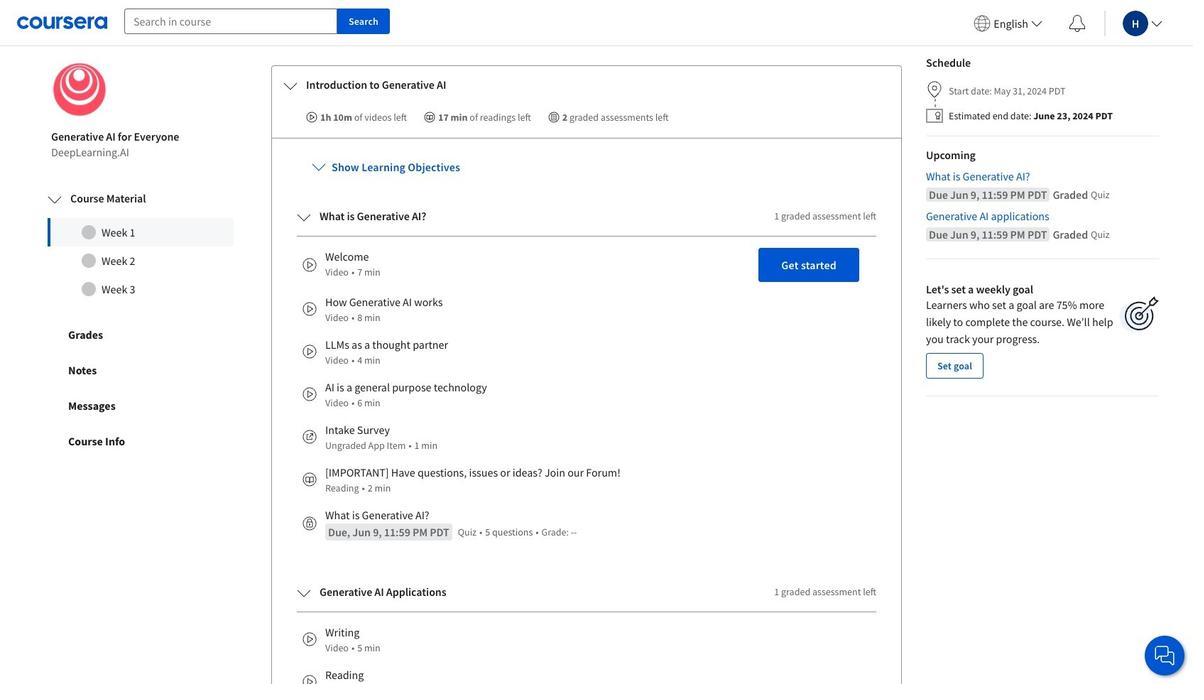 Task type: describe. For each thing, give the bounding box(es) containing it.
Search in course text field
[[124, 9, 337, 34]]

deeplearning.ai image
[[51, 61, 108, 118]]



Task type: vqa. For each thing, say whether or not it's contained in the screenshot.
Menu
yes



Task type: locate. For each thing, give the bounding box(es) containing it.
menu
[[968, 0, 1193, 46]]

help center image
[[1156, 647, 1173, 664]]

coursera image
[[17, 12, 107, 34]]



